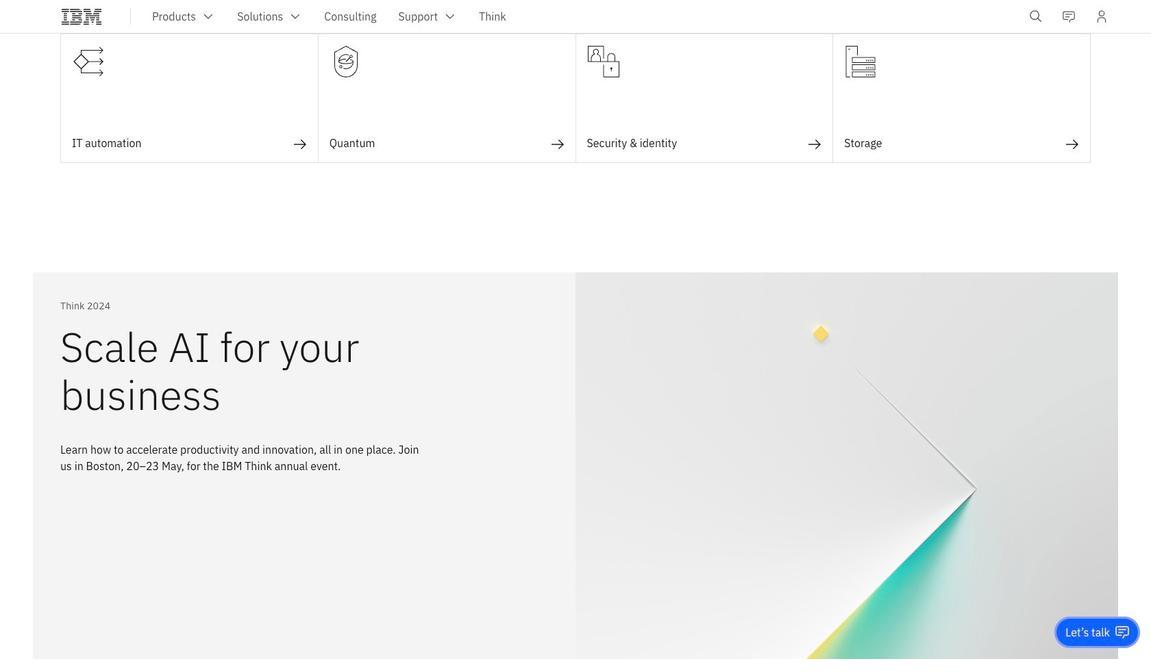 Task type: locate. For each thing, give the bounding box(es) containing it.
let's talk element
[[1066, 626, 1110, 641]]



